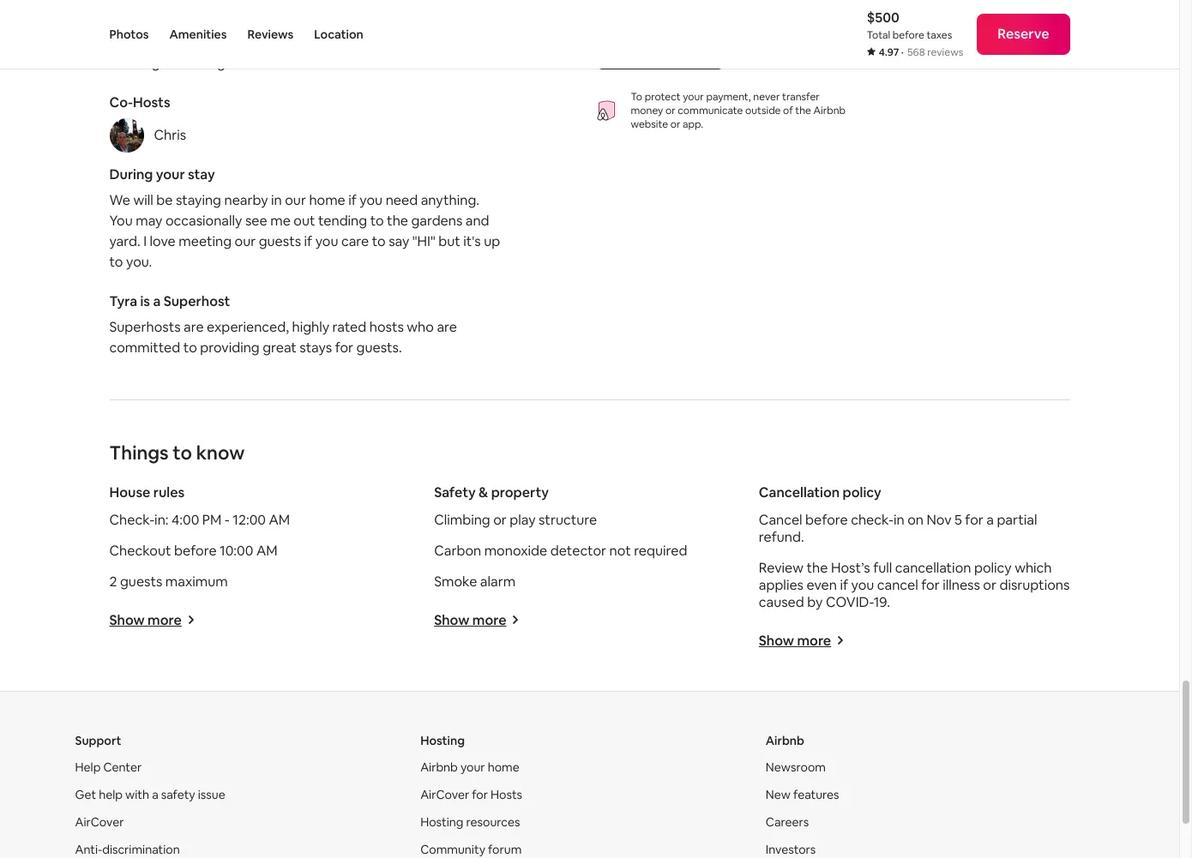 Task type: describe. For each thing, give the bounding box(es) containing it.
careers
[[766, 814, 809, 830]]

2 horizontal spatial show
[[759, 632, 794, 650]]

host's
[[831, 559, 870, 577]]

check-
[[851, 511, 894, 529]]

a inside tyra is a superhost superhosts are experienced, highly rated hosts who are committed to providing great stays for guests.
[[153, 292, 161, 310]]

in:
[[154, 511, 169, 529]]

for inside tyra is a superhost superhosts are experienced, highly rated hosts who are committed to providing great stays for guests.
[[335, 338, 353, 356]]

i up things.
[[212, 33, 216, 51]]

rules
[[153, 483, 185, 501]]

support
[[75, 733, 121, 748]]

house
[[109, 483, 150, 501]]

safety & property
[[434, 483, 549, 501]]

for inside review the host's full cancellation policy which applies even if you cancel for illness or disruptions caused by covid-19.
[[921, 576, 940, 594]]

to down the yard.
[[109, 253, 123, 271]]

1 horizontal spatial hosts
[[491, 787, 522, 802]]

smoke
[[434, 573, 477, 591]]

1 vertical spatial being
[[109, 33, 145, 51]]

0 vertical spatial if
[[348, 191, 357, 209]]

4:00
[[172, 511, 199, 529]]

2 horizontal spatial show more button
[[759, 632, 845, 650]]

1 vertical spatial guests
[[120, 573, 162, 591]]

outdoors.
[[148, 33, 209, 51]]

aircover for aircover "link"
[[75, 814, 124, 830]]

or right "money"
[[666, 103, 676, 117]]

show more for guests
[[109, 611, 182, 629]]

i inside during your stay we will be staying nearby in our home if you need anything. you may occasionally see me out tending to the gardens and yard. i love meeting our guests if you care to say "hi" but it's up to you.
[[143, 232, 147, 250]]

anti-
[[75, 842, 102, 857]]

of
[[783, 103, 793, 117]]

hosting for hosting
[[420, 733, 465, 748]]

up
[[484, 232, 500, 250]]

review the host's full cancellation policy which applies even if you cancel for illness or disruptions caused by covid-19.
[[759, 559, 1070, 611]]

structure
[[539, 511, 597, 529]]

staying
[[176, 191, 221, 209]]

love inside the 'i have lived in cedar city for about 18 years. i love being with my family, enjoying adventures with my husband chris, and being outdoors. i enjoy sewing, cooking, gardening, and learning new things.'
[[391, 0, 416, 10]]

will
[[133, 191, 153, 209]]

but
[[438, 232, 460, 250]]

12:00
[[233, 511, 266, 529]]

sewing,
[[256, 33, 303, 51]]

city
[[237, 0, 263, 10]]

i up husband
[[384, 0, 388, 10]]

show more button for alarm
[[434, 611, 520, 629]]

get help with a safety issue link
[[75, 787, 225, 802]]

airbnb your home
[[420, 760, 520, 775]]

pm
[[202, 511, 222, 529]]

aircover for hosts link
[[420, 787, 522, 802]]

0 vertical spatial am
[[269, 511, 290, 529]]

1 vertical spatial you
[[315, 232, 338, 250]]

detector
[[550, 542, 606, 560]]

aircover for hosts
[[420, 787, 522, 802]]

in for cancel
[[894, 511, 905, 529]]

cooking,
[[306, 33, 360, 51]]

love inside during your stay we will be staying nearby in our home if you need anything. you may occasionally see me out tending to the gardens and yard. i love meeting our guests if you care to say "hi" but it's up to you.
[[150, 232, 176, 250]]

4.97
[[879, 45, 899, 59]]

your for airbnb your home
[[460, 760, 485, 775]]

0 vertical spatial our
[[285, 191, 306, 209]]

years.
[[344, 0, 381, 10]]

show for 2
[[109, 611, 145, 629]]

5
[[955, 511, 962, 529]]

adventures
[[231, 13, 302, 31]]

need
[[386, 191, 418, 209]]

safety
[[161, 787, 195, 802]]

0 horizontal spatial our
[[235, 232, 256, 250]]

even
[[807, 576, 837, 594]]

the inside to protect your payment, never transfer money or communicate outside of the airbnb website or app.
[[795, 103, 811, 117]]

superhost
[[164, 292, 230, 310]]

before for in
[[805, 511, 848, 529]]

great
[[263, 338, 297, 356]]

gardening,
[[363, 33, 431, 51]]

see
[[245, 212, 267, 230]]

to protect your payment, never transfer money or communicate outside of the airbnb website or app.
[[631, 90, 846, 131]]

you inside review the host's full cancellation policy which applies even if you cancel for illness or disruptions caused by covid-19.
[[851, 576, 874, 594]]

things
[[109, 441, 169, 465]]

or left play
[[493, 511, 507, 529]]

cancel
[[877, 576, 918, 594]]

required
[[634, 542, 687, 560]]

money
[[631, 103, 663, 117]]

check-
[[109, 511, 154, 529]]

show more for alarm
[[434, 611, 506, 629]]

anti-discrimination link
[[75, 842, 180, 857]]

carbon
[[434, 542, 481, 560]]

during your stay we will be staying nearby in our home if you need anything. you may occasionally see me out tending to the gardens and yard. i love meeting our guests if you care to say "hi" but it's up to you.
[[109, 165, 500, 271]]

cedar
[[195, 0, 234, 10]]

website
[[631, 117, 668, 131]]

amenities
[[169, 27, 227, 42]]

airbnb for airbnb your home
[[420, 760, 458, 775]]

lived
[[149, 0, 178, 10]]

things to know
[[109, 441, 245, 465]]

0 horizontal spatial hosts
[[133, 93, 170, 111]]

caused
[[759, 593, 804, 611]]

help center
[[75, 760, 142, 775]]

experienced,
[[207, 318, 289, 336]]

learning
[[109, 54, 160, 72]]

amenities button
[[169, 0, 227, 69]]

cancellation
[[759, 483, 840, 501]]

things.
[[193, 54, 235, 72]]

2 horizontal spatial show more
[[759, 632, 831, 650]]

hosting resources
[[420, 814, 520, 830]]

1 are from the left
[[184, 318, 204, 336]]

aircover link
[[75, 814, 124, 830]]

to left know
[[173, 441, 192, 465]]

yard.
[[109, 232, 140, 250]]

2 vertical spatial with
[[125, 787, 149, 802]]

center
[[103, 760, 142, 775]]

enjoy
[[219, 33, 253, 51]]

reviews
[[927, 45, 963, 59]]

0 horizontal spatial policy
[[843, 483, 882, 501]]

home inside during your stay we will be staying nearby in our home if you need anything. you may occasionally see me out tending to the gardens and yard. i love meeting our guests if you care to say "hi" but it's up to you.
[[309, 191, 345, 209]]

0 vertical spatial with
[[458, 0, 486, 10]]

guests inside during your stay we will be staying nearby in our home if you need anything. you may occasionally see me out tending to the gardens and yard. i love meeting our guests if you care to say "hi" but it's up to you.
[[259, 232, 301, 250]]

app.
[[683, 117, 703, 131]]

0 vertical spatial being
[[419, 0, 455, 10]]

4.97 · 568 reviews
[[879, 45, 963, 59]]

for inside cancel before check-in on nov 5 for a partial refund.
[[965, 511, 984, 529]]

gardens
[[411, 212, 463, 230]]

photos button
[[109, 0, 149, 69]]

transfer
[[782, 90, 820, 103]]

total
[[867, 28, 890, 42]]

1 horizontal spatial with
[[305, 13, 333, 31]]

2 vertical spatial a
[[152, 787, 158, 802]]

family,
[[132, 13, 172, 31]]

safety
[[434, 483, 476, 501]]

nearby
[[224, 191, 268, 209]]

new features
[[766, 787, 839, 802]]



Task type: vqa. For each thing, say whether or not it's contained in the screenshot.
I have lived in Cedar City for about 18 years. I love being with my family, enjoying adventures with my husband Chris, and being outdoors. I enjoy sewing, cooking, gardening, and learning new things.
yes



Task type: locate. For each thing, give the bounding box(es) containing it.
1 vertical spatial the
[[387, 212, 408, 230]]

1 horizontal spatial more
[[472, 611, 506, 629]]

0 horizontal spatial guests
[[120, 573, 162, 591]]

new features link
[[766, 787, 839, 802]]

am right 12:00 at bottom
[[269, 511, 290, 529]]

committed
[[109, 338, 180, 356]]

hosting up community
[[420, 814, 464, 830]]

and up it's
[[466, 212, 489, 230]]

or inside review the host's full cancellation policy which applies even if you cancel for illness or disruptions caused by covid-19.
[[983, 576, 997, 594]]

0 vertical spatial love
[[391, 0, 416, 10]]

2 horizontal spatial your
[[683, 90, 704, 103]]

resources
[[466, 814, 520, 830]]

not
[[609, 542, 631, 560]]

show
[[109, 611, 145, 629], [434, 611, 469, 629], [759, 632, 794, 650]]

reserve button
[[977, 14, 1070, 55]]

more
[[148, 611, 182, 629], [472, 611, 506, 629], [797, 632, 831, 650]]

show more button down smoke alarm
[[434, 611, 520, 629]]

in
[[181, 0, 192, 10], [271, 191, 282, 209], [894, 511, 905, 529]]

0 horizontal spatial being
[[109, 33, 145, 51]]

love up husband
[[391, 0, 416, 10]]

forum
[[488, 842, 522, 857]]

a left partial
[[987, 511, 994, 529]]

guests down me at left top
[[259, 232, 301, 250]]

0 horizontal spatial your
[[156, 165, 185, 183]]

0 vertical spatial you
[[360, 191, 383, 209]]

0 horizontal spatial aircover
[[75, 814, 124, 830]]

1 vertical spatial policy
[[974, 559, 1012, 577]]

0 horizontal spatial show more button
[[109, 611, 195, 629]]

2 horizontal spatial before
[[893, 28, 924, 42]]

policy inside review the host's full cancellation policy which applies even if you cancel for illness or disruptions caused by covid-19.
[[974, 559, 1012, 577]]

"hi"
[[412, 232, 435, 250]]

0 horizontal spatial before
[[174, 542, 217, 560]]

1 vertical spatial your
[[156, 165, 185, 183]]

or left app. on the top right of page
[[670, 117, 680, 131]]

chris
[[154, 126, 186, 144]]

cancel
[[759, 511, 802, 529]]

the inside review the host's full cancellation policy which applies even if you cancel for illness or disruptions caused by covid-19.
[[807, 559, 828, 577]]

if right even
[[840, 576, 848, 594]]

1 vertical spatial a
[[987, 511, 994, 529]]

have
[[116, 0, 146, 10]]

highly
[[292, 318, 329, 336]]

be
[[156, 191, 173, 209]]

show more button for guests
[[109, 611, 195, 629]]

the
[[795, 103, 811, 117], [387, 212, 408, 230], [807, 559, 828, 577]]

a inside cancel before check-in on nov 5 for a partial refund.
[[987, 511, 994, 529]]

love down may
[[150, 232, 176, 250]]

2 vertical spatial in
[[894, 511, 905, 529]]

you left need
[[360, 191, 383, 209]]

to left providing on the left of page
[[183, 338, 197, 356]]

discrimination
[[102, 842, 180, 857]]

if
[[348, 191, 357, 209], [304, 232, 312, 250], [840, 576, 848, 594]]

show more down caused
[[759, 632, 831, 650]]

0 vertical spatial home
[[309, 191, 345, 209]]

your inside to protect your payment, never transfer money or communicate outside of the airbnb website or app.
[[683, 90, 704, 103]]

2 vertical spatial and
[[466, 212, 489, 230]]

0 vertical spatial airbnb
[[814, 103, 846, 117]]

if up tending
[[348, 191, 357, 209]]

our up the out
[[285, 191, 306, 209]]

1 horizontal spatial show
[[434, 611, 469, 629]]

before inside cancel before check-in on nov 5 for a partial refund.
[[805, 511, 848, 529]]

19.
[[874, 593, 890, 611]]

communicate
[[678, 103, 743, 117]]

airbnb
[[814, 103, 846, 117], [766, 733, 804, 748], [420, 760, 458, 775]]

1 my from the left
[[109, 13, 129, 31]]

a left safety
[[152, 787, 158, 802]]

2 vertical spatial before
[[174, 542, 217, 560]]

before up ·
[[893, 28, 924, 42]]

airbnb for airbnb
[[766, 733, 804, 748]]

a
[[153, 292, 161, 310], [987, 511, 994, 529], [152, 787, 158, 802]]

if inside review the host's full cancellation policy which applies even if you cancel for illness or disruptions caused by covid-19.
[[840, 576, 848, 594]]

guests right 2
[[120, 573, 162, 591]]

our
[[285, 191, 306, 209], [235, 232, 256, 250]]

your up app. on the top right of page
[[683, 90, 704, 103]]

reserve
[[998, 25, 1049, 43]]

0 horizontal spatial more
[[148, 611, 182, 629]]

house rules
[[109, 483, 185, 501]]

being up chris,
[[419, 0, 455, 10]]

co-
[[109, 93, 133, 111]]

hosts up resources
[[491, 787, 522, 802]]

0 vertical spatial policy
[[843, 483, 882, 501]]

for up adventures at the top of the page
[[266, 0, 284, 10]]

0 vertical spatial before
[[893, 28, 924, 42]]

1 horizontal spatial love
[[391, 0, 416, 10]]

in up me at left top
[[271, 191, 282, 209]]

0 horizontal spatial you
[[315, 232, 338, 250]]

hosting for hosting resources
[[420, 814, 464, 830]]

1 vertical spatial in
[[271, 191, 282, 209]]

before down cancellation policy
[[805, 511, 848, 529]]

before inside $500 total before taxes
[[893, 28, 924, 42]]

1 vertical spatial hosting
[[420, 814, 464, 830]]

1 hosting from the top
[[420, 733, 465, 748]]

reviews button
[[247, 0, 294, 69]]

airbnb up aircover for hosts
[[420, 760, 458, 775]]

are
[[184, 318, 204, 336], [437, 318, 457, 336]]

never
[[753, 90, 780, 103]]

0 horizontal spatial with
[[125, 787, 149, 802]]

more down 2 guests maximum
[[148, 611, 182, 629]]

0 horizontal spatial in
[[181, 0, 192, 10]]

the up say
[[387, 212, 408, 230]]

payment,
[[706, 90, 751, 103]]

show down caused
[[759, 632, 794, 650]]

our down see
[[235, 232, 256, 250]]

play
[[510, 511, 536, 529]]

airbnb right 'of'
[[814, 103, 846, 117]]

guests
[[259, 232, 301, 250], [120, 573, 162, 591]]

1 horizontal spatial your
[[460, 760, 485, 775]]

2 horizontal spatial with
[[458, 0, 486, 10]]

0 vertical spatial hosting
[[420, 733, 465, 748]]

for down rated
[[335, 338, 353, 356]]

a right is
[[153, 292, 161, 310]]

and right chris,
[[454, 13, 478, 31]]

1 vertical spatial with
[[305, 13, 333, 31]]

0 horizontal spatial airbnb
[[420, 760, 458, 775]]

1 vertical spatial our
[[235, 232, 256, 250]]

1 horizontal spatial airbnb
[[766, 733, 804, 748]]

we
[[109, 191, 130, 209]]

my down 18
[[336, 13, 355, 31]]

1 horizontal spatial home
[[488, 760, 520, 775]]

the inside during your stay we will be staying nearby in our home if you need anything. you may occasionally see me out tending to the gardens and yard. i love meeting our guests if you care to say "hi" but it's up to you.
[[387, 212, 408, 230]]

2 guests maximum
[[109, 573, 228, 591]]

new
[[766, 787, 791, 802]]

$500
[[867, 9, 899, 27]]

tending
[[318, 212, 367, 230]]

the right 'of'
[[795, 103, 811, 117]]

maximum
[[165, 573, 228, 591]]

2 horizontal spatial more
[[797, 632, 831, 650]]

2 horizontal spatial airbnb
[[814, 103, 846, 117]]

partial
[[997, 511, 1037, 529]]

for left illness
[[921, 576, 940, 594]]

10:00
[[220, 542, 253, 560]]

check-in: 4:00 pm - 12:00 am
[[109, 511, 290, 529]]

1 horizontal spatial policy
[[974, 559, 1012, 577]]

1 vertical spatial home
[[488, 760, 520, 775]]

to left say
[[372, 232, 386, 250]]

in for i
[[181, 0, 192, 10]]

1 horizontal spatial in
[[271, 191, 282, 209]]

aircover for aircover for hosts
[[420, 787, 469, 802]]

home up tending
[[309, 191, 345, 209]]

or right illness
[[983, 576, 997, 594]]

2 vertical spatial your
[[460, 760, 485, 775]]

my down have
[[109, 13, 129, 31]]

hosts up chris on the left
[[133, 93, 170, 111]]

1 horizontal spatial our
[[285, 191, 306, 209]]

1 vertical spatial hosts
[[491, 787, 522, 802]]

with
[[458, 0, 486, 10], [305, 13, 333, 31], [125, 787, 149, 802]]

0 vertical spatial the
[[795, 103, 811, 117]]

if down the out
[[304, 232, 312, 250]]

your inside during your stay we will be staying nearby in our home if you need anything. you may occasionally see me out tending to the gardens and yard. i love meeting our guests if you care to say "hi" but it's up to you.
[[156, 165, 185, 183]]

show down 2
[[109, 611, 145, 629]]

1 horizontal spatial you
[[360, 191, 383, 209]]

1 vertical spatial am
[[256, 542, 277, 560]]

and down chris,
[[434, 33, 458, 51]]

show more button down 2 guests maximum
[[109, 611, 195, 629]]

2 horizontal spatial if
[[840, 576, 848, 594]]

get help with a safety issue
[[75, 787, 225, 802]]

hosting up 'airbnb your home'
[[420, 733, 465, 748]]

1 vertical spatial airbnb
[[766, 733, 804, 748]]

0 vertical spatial a
[[153, 292, 161, 310]]

home
[[309, 191, 345, 209], [488, 760, 520, 775]]

more down alarm
[[472, 611, 506, 629]]

more for alarm
[[472, 611, 506, 629]]

hosting resources link
[[420, 814, 520, 830]]

1 horizontal spatial show more button
[[434, 611, 520, 629]]

0 horizontal spatial show more
[[109, 611, 182, 629]]

in left on
[[894, 511, 905, 529]]

features
[[793, 787, 839, 802]]

your up 'be'
[[156, 165, 185, 183]]

1 horizontal spatial guests
[[259, 232, 301, 250]]

aircover down 'airbnb your home'
[[420, 787, 469, 802]]

to right tending
[[370, 212, 384, 230]]

being
[[419, 0, 455, 10], [109, 33, 145, 51]]

1 horizontal spatial my
[[336, 13, 355, 31]]

illness
[[943, 576, 980, 594]]

1 vertical spatial before
[[805, 511, 848, 529]]

you
[[109, 212, 133, 230]]

photos
[[109, 27, 149, 42]]

anything.
[[421, 191, 479, 209]]

0 vertical spatial and
[[454, 13, 478, 31]]

are down superhost on the top left of the page
[[184, 318, 204, 336]]

show down smoke
[[434, 611, 469, 629]]

show more down smoke alarm
[[434, 611, 506, 629]]

0 vertical spatial in
[[181, 0, 192, 10]]

newsroom link
[[766, 760, 826, 775]]

during
[[109, 165, 153, 183]]

2 vertical spatial airbnb
[[420, 760, 458, 775]]

investors link
[[766, 842, 816, 857]]

0 horizontal spatial home
[[309, 191, 345, 209]]

policy up check-
[[843, 483, 882, 501]]

0 horizontal spatial are
[[184, 318, 204, 336]]

airbnb up newsroom
[[766, 733, 804, 748]]

for inside the 'i have lived in cedar city for about 18 years. i love being with my family, enjoying adventures with my husband chris, and being outdoors. i enjoy sewing, cooking, gardening, and learning new things.'
[[266, 0, 284, 10]]

by
[[807, 593, 823, 611]]

in up enjoying
[[181, 0, 192, 10]]

me
[[270, 212, 291, 230]]

0 vertical spatial aircover
[[420, 787, 469, 802]]

before
[[893, 28, 924, 42], [805, 511, 848, 529], [174, 542, 217, 560]]

in inside the 'i have lived in cedar city for about 18 years. i love being with my family, enjoying adventures with my husband chris, and being outdoors. i enjoy sewing, cooking, gardening, and learning new things.'
[[181, 0, 192, 10]]

0 horizontal spatial show
[[109, 611, 145, 629]]

2 horizontal spatial in
[[894, 511, 905, 529]]

chris,
[[415, 13, 451, 31]]

outside
[[745, 103, 781, 117]]

on
[[908, 511, 924, 529]]

2 vertical spatial if
[[840, 576, 848, 594]]

learn more about the host, chris. image
[[109, 118, 144, 152], [109, 118, 144, 152]]

1 horizontal spatial being
[[419, 0, 455, 10]]

protect
[[645, 90, 681, 103]]

0 horizontal spatial love
[[150, 232, 176, 250]]

0 horizontal spatial if
[[304, 232, 312, 250]]

community
[[420, 842, 485, 857]]

before for am
[[174, 542, 217, 560]]

show for smoke
[[434, 611, 469, 629]]

are right who
[[437, 318, 457, 336]]

policy left which
[[974, 559, 1012, 577]]

nov
[[927, 511, 952, 529]]

1 vertical spatial and
[[434, 33, 458, 51]]

refund.
[[759, 528, 804, 546]]

more for guests
[[148, 611, 182, 629]]

2 hosting from the top
[[420, 814, 464, 830]]

you down tending
[[315, 232, 338, 250]]

cancellation
[[895, 559, 971, 577]]

help
[[75, 760, 101, 775]]

1 vertical spatial if
[[304, 232, 312, 250]]

community forum
[[420, 842, 522, 857]]

before up maximum
[[174, 542, 217, 560]]

show more down 2 guests maximum
[[109, 611, 182, 629]]

i right the yard.
[[143, 232, 147, 250]]

1 vertical spatial aircover
[[75, 814, 124, 830]]

new
[[163, 54, 190, 72]]

am right 10:00
[[256, 542, 277, 560]]

review
[[759, 559, 804, 577]]

for right 5
[[965, 511, 984, 529]]

2 vertical spatial the
[[807, 559, 828, 577]]

in inside during your stay we will be staying nearby in our home if you need anything. you may occasionally see me out tending to the gardens and yard. i love meeting our guests if you care to say "hi" but it's up to you.
[[271, 191, 282, 209]]

airbnb inside to protect your payment, never transfer money or communicate outside of the airbnb website or app.
[[814, 103, 846, 117]]

and inside during your stay we will be staying nearby in our home if you need anything. you may occasionally see me out tending to the gardens and yard. i love meeting our guests if you care to say "hi" but it's up to you.
[[466, 212, 489, 230]]

smoke alarm
[[434, 573, 516, 591]]

enjoying
[[175, 13, 228, 31]]

1 horizontal spatial if
[[348, 191, 357, 209]]

am
[[269, 511, 290, 529], [256, 542, 277, 560]]

0 vertical spatial guests
[[259, 232, 301, 250]]

full
[[873, 559, 892, 577]]

which
[[1015, 559, 1052, 577]]

1 horizontal spatial are
[[437, 318, 457, 336]]

2 are from the left
[[437, 318, 457, 336]]

more down by
[[797, 632, 831, 650]]

being up learning
[[109, 33, 145, 51]]

0 horizontal spatial my
[[109, 13, 129, 31]]

1 vertical spatial love
[[150, 232, 176, 250]]

your for during your stay we will be staying nearby in our home if you need anything. you may occasionally see me out tending to the gardens and yard. i love meeting our guests if you care to say "hi" but it's up to you.
[[156, 165, 185, 183]]

1 horizontal spatial before
[[805, 511, 848, 529]]

i left have
[[109, 0, 113, 10]]

stays
[[300, 338, 332, 356]]

in inside cancel before check-in on nov 5 for a partial refund.
[[894, 511, 905, 529]]

show more button down by
[[759, 632, 845, 650]]

2 my from the left
[[336, 13, 355, 31]]

0 vertical spatial your
[[683, 90, 704, 103]]

2 horizontal spatial you
[[851, 576, 874, 594]]

for up hosting resources link
[[472, 787, 488, 802]]

2
[[109, 573, 117, 591]]

1 horizontal spatial aircover
[[420, 787, 469, 802]]

your up aircover for hosts
[[460, 760, 485, 775]]

home up aircover for hosts link
[[488, 760, 520, 775]]

the left host's
[[807, 559, 828, 577]]

aircover up anti-
[[75, 814, 124, 830]]

meeting
[[179, 232, 232, 250]]

0 vertical spatial hosts
[[133, 93, 170, 111]]

you left cancel
[[851, 576, 874, 594]]

to inside tyra is a superhost superhosts are experienced, highly rated hosts who are committed to providing great stays for guests.
[[183, 338, 197, 356]]



